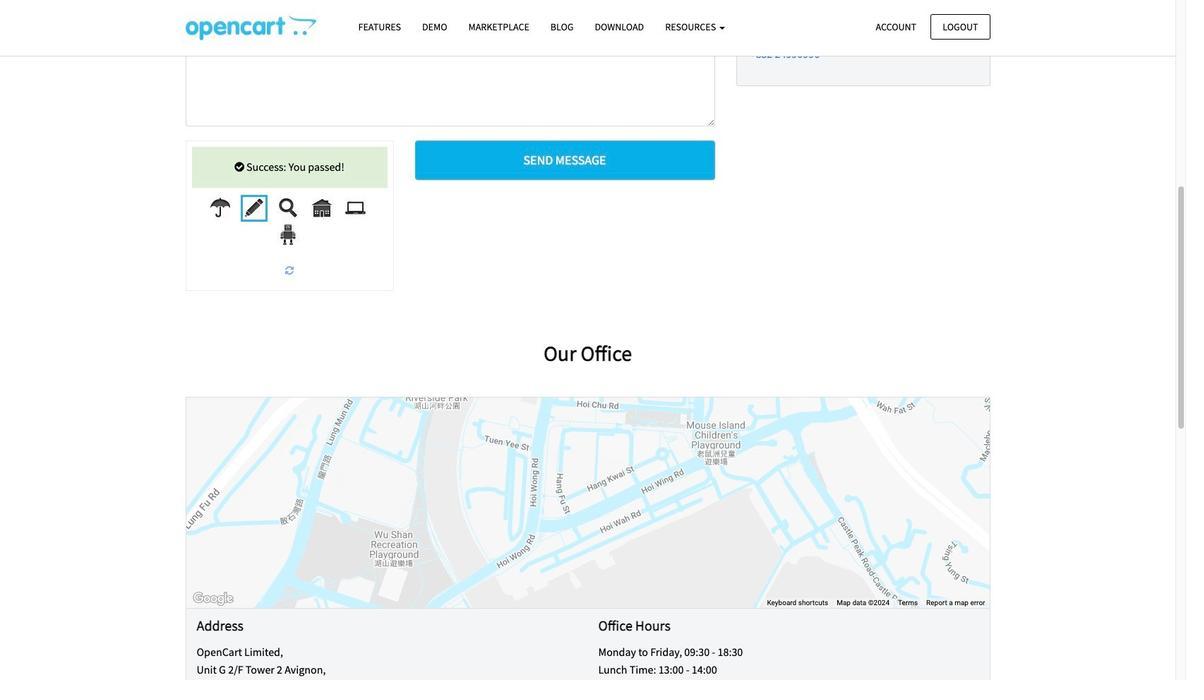 Task type: describe. For each thing, give the bounding box(es) containing it.
map region
[[186, 397, 990, 608]]

check circle image
[[235, 161, 244, 172]]



Task type: locate. For each thing, give the bounding box(es) containing it.
None text field
[[185, 0, 715, 127]]

opencart - contact image
[[185, 15, 316, 40]]

google image
[[190, 589, 236, 608]]

refresh image
[[285, 266, 294, 276]]



Task type: vqa. For each thing, say whether or not it's contained in the screenshot.
'OpenCart - Open Source Shopping Cart Solution' image
no



